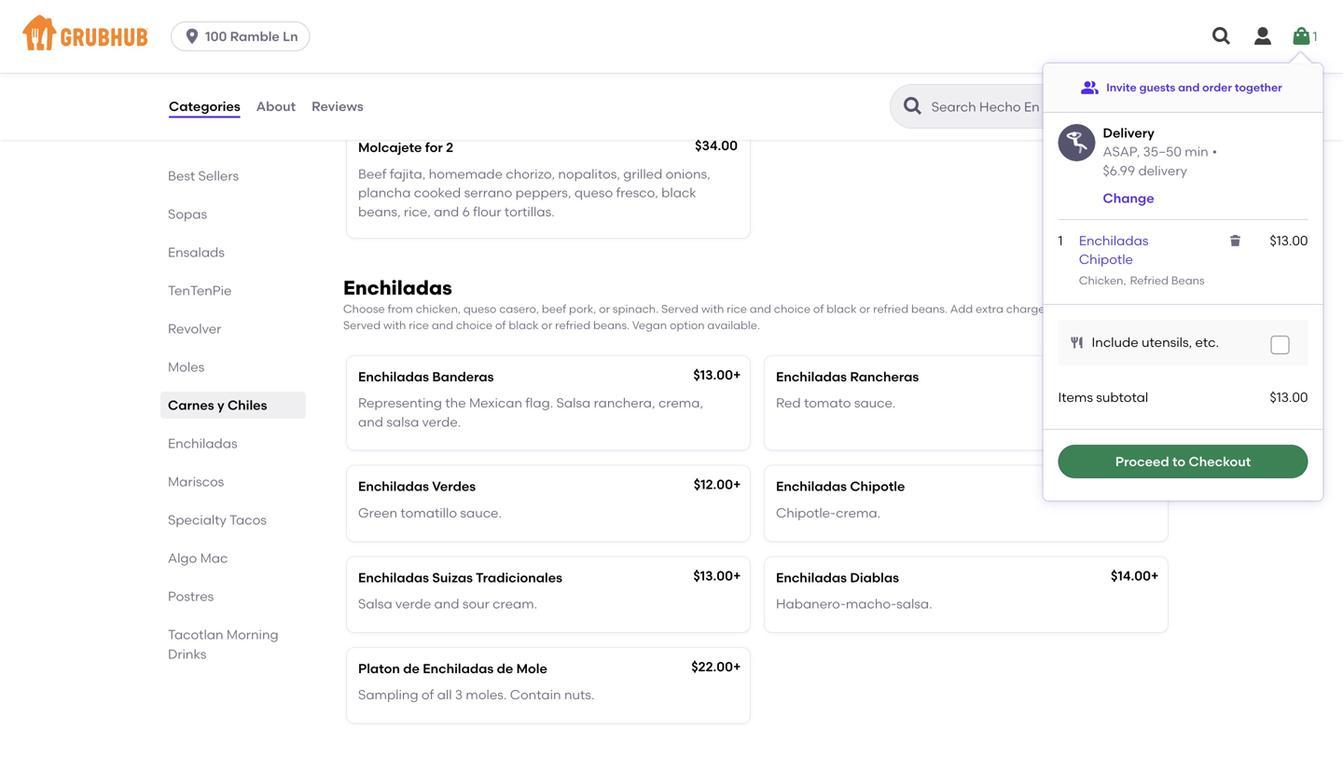 Task type: vqa. For each thing, say whether or not it's contained in the screenshot.
the topmost salsa.
yes



Task type: locate. For each thing, give the bounding box(es) containing it.
1 vertical spatial for
[[1048, 302, 1063, 316]]

beef right broiled
[[873, 39, 901, 55]]

morning
[[227, 627, 279, 643]]

and down chicken,
[[432, 319, 454, 332]]

choose
[[343, 302, 385, 316]]

platon de enchiladas de mole
[[358, 661, 548, 677]]

svg image for 100 ramble ln
[[183, 27, 202, 46]]

1 vertical spatial with
[[702, 302, 725, 316]]

or
[[599, 302, 610, 316], [860, 302, 871, 316], [1113, 302, 1124, 316], [542, 319, 553, 332]]

beef fajita, homemade chorizo, nopalitos, grilled onions, plancha cooked serrano peppers, queso fresco, black beans, rice, and 6 flour tortillas.
[[358, 166, 711, 220]]

chipotle inside enchiladas chipotle
[[1080, 252, 1134, 268]]

sizzling
[[776, 39, 822, 55]]

tortillas. down sizzling
[[776, 77, 827, 93]]

with down sizzling
[[776, 58, 803, 74]]

macho-
[[846, 596, 897, 612]]

representing
[[358, 395, 442, 411]]

sour down strips
[[920, 58, 947, 74]]

served up option
[[662, 302, 699, 316]]

1 vertical spatial refried
[[555, 319, 591, 332]]

1 vertical spatial sour
[[463, 596, 490, 612]]

rice down from
[[409, 319, 429, 332]]

chipotle up chicken
[[1080, 252, 1134, 268]]

cheese
[[1087, 58, 1132, 74]]

black inside sizzling broiled beef and strips of bell peppers and onions with black beans, rice, sour cream, pico de gallo, cheese tortillas.
[[806, 58, 841, 74]]

2 horizontal spatial svg image
[[1291, 25, 1314, 48]]

salsa. down the grilled
[[358, 58, 394, 74]]

Search Hecho En Mexico search field
[[930, 98, 1073, 116]]

of up the cream, at the right
[[970, 39, 982, 55]]

de inside sizzling broiled beef and strips of bell peppers and onions with black beans, rice, sour cream, pico de gallo, cheese tortillas.
[[1029, 58, 1046, 74]]

sauce. down rancheras
[[855, 395, 896, 411]]

0 vertical spatial tortillas.
[[776, 77, 827, 93]]

habanero-macho-salsa.
[[776, 596, 933, 612]]

proceed to checkout
[[1116, 454, 1252, 470]]

0 vertical spatial with
[[776, 58, 803, 74]]

2 horizontal spatial de
[[1029, 58, 1046, 74]]

0 vertical spatial salsa.
[[358, 58, 394, 74]]

1 vertical spatial beans,
[[358, 204, 401, 220]]

y
[[217, 398, 225, 413]]

salsa inside representing the mexican flag. salsa ranchera, crema, and salsa verde.
[[557, 395, 591, 411]]

0 horizontal spatial with
[[384, 319, 406, 332]]

1 vertical spatial rice,
[[404, 204, 431, 220]]

molcajete
[[358, 139, 422, 155]]

0 horizontal spatial chipotle
[[851, 479, 906, 495]]

0 horizontal spatial enchiladas chipotle
[[776, 479, 906, 495]]

2 vertical spatial $13.00 +
[[694, 568, 741, 584]]

0 horizontal spatial served
[[343, 319, 381, 332]]

2 horizontal spatial with
[[776, 58, 803, 74]]

0 horizontal spatial for
[[425, 139, 443, 155]]

0 vertical spatial sauce.
[[855, 395, 896, 411]]

sauce. down 'verdes'
[[460, 505, 502, 521]]

tenderloin
[[435, 39, 499, 55]]

beans, down broiled
[[844, 58, 887, 74]]

1 vertical spatial salsa.
[[897, 596, 933, 612]]

reviews button
[[311, 73, 365, 140]]

for right charge
[[1048, 302, 1063, 316]]

tooltip
[[1044, 52, 1324, 501]]

0 horizontal spatial salsa
[[358, 596, 393, 612]]

beans. left add
[[912, 302, 948, 316]]

sour down enchiladas suizas tradicionales
[[463, 596, 490, 612]]

crema,
[[659, 395, 704, 411]]

chipotle up "crema."
[[851, 479, 906, 495]]

proceed
[[1116, 454, 1170, 470]]

$13.00 + up crema,
[[694, 367, 741, 383]]

of left all
[[422, 688, 434, 703]]

refried down pork,
[[555, 319, 591, 332]]

svg image
[[1252, 25, 1275, 48], [1229, 233, 1244, 248], [1070, 335, 1085, 350], [1275, 340, 1287, 351]]

1 horizontal spatial salsa.
[[897, 596, 933, 612]]

0 vertical spatial sour
[[920, 58, 947, 74]]

black down broiled
[[806, 58, 841, 74]]

refried
[[874, 302, 909, 316], [555, 319, 591, 332]]

enchiladas chipotle up chipotle-crema.
[[776, 479, 906, 495]]

1 vertical spatial sauce.
[[460, 505, 502, 521]]

choice up enchiladas rancheras
[[774, 302, 811, 316]]

1 vertical spatial served
[[343, 319, 381, 332]]

together
[[1236, 81, 1283, 94]]

1 vertical spatial queso
[[464, 302, 497, 316]]

carnes y chiles
[[168, 398, 267, 413]]

0 vertical spatial rice,
[[890, 58, 917, 74]]

1 vertical spatial tortillas.
[[505, 204, 555, 220]]

and
[[904, 39, 930, 55], [1067, 39, 1092, 55], [1179, 81, 1200, 94], [434, 204, 459, 220], [750, 302, 772, 316], [432, 319, 454, 332], [358, 414, 384, 430], [434, 596, 460, 612]]

cream.
[[493, 596, 538, 612]]

0 vertical spatial rice
[[727, 302, 747, 316]]

utensils,
[[1142, 335, 1193, 351]]

broiled
[[825, 39, 870, 55]]

0 vertical spatial $13.00 +
[[694, 367, 741, 383]]

choice down chicken,
[[456, 319, 493, 332]]

change
[[1104, 190, 1155, 206]]

1 horizontal spatial sauce.
[[855, 395, 896, 411]]

de left mole
[[497, 661, 514, 677]]

rice, down "cooked"
[[404, 204, 431, 220]]

1 button
[[1291, 20, 1318, 53]]

enchiladas up mariscos
[[168, 436, 238, 452]]

0 horizontal spatial sour
[[463, 596, 490, 612]]

0 vertical spatial for
[[425, 139, 443, 155]]

enchiladas choose from chicken, queso casero, beef pork, or spinach. served with rice and choice of black or refried beans. add extra charge for seafood or shrimp. served with rice and choice of black or refried beans. vegan option available.
[[343, 276, 1166, 332]]

1 horizontal spatial salsa
[[557, 395, 591, 411]]

ln
[[283, 28, 298, 44]]

enchiladas up from
[[343, 276, 452, 300]]

0 horizontal spatial tortillas.
[[505, 204, 555, 220]]

refried
[[1131, 274, 1169, 287]]

0 horizontal spatial svg image
[[183, 27, 202, 46]]

0 vertical spatial salsa
[[557, 395, 591, 411]]

fajita,
[[390, 166, 426, 182]]

refried up rancheras
[[874, 302, 909, 316]]

of down "casero,"
[[496, 319, 506, 332]]

rancheras
[[851, 369, 920, 385]]

rice, inside beef fajita, homemade chorizo, nopalitos, grilled onions, plancha cooked serrano peppers, queso fresco, black beans, rice, and 6 flour tortillas.
[[404, 204, 431, 220]]

1 horizontal spatial chipotle
[[1080, 252, 1134, 268]]

0 horizontal spatial rice,
[[404, 204, 431, 220]]

and left salsa
[[358, 414, 384, 430]]

svg image
[[1211, 25, 1234, 48], [1291, 25, 1314, 48], [183, 27, 202, 46]]

enchiladas inside tooltip
[[1080, 233, 1149, 249]]

served down choose
[[343, 319, 381, 332]]

sizzling broiled beef and strips of bell peppers and onions with black beans, rice, sour cream, pico de gallo, cheese tortillas. button
[[765, 0, 1168, 111]]

0 vertical spatial 1
[[1314, 28, 1318, 44]]

0 horizontal spatial choice
[[456, 319, 493, 332]]

1 horizontal spatial for
[[1048, 302, 1063, 316]]

$13.00 + for habanero-macho-salsa.
[[694, 568, 741, 584]]

of up enchiladas rancheras
[[814, 302, 824, 316]]

1 horizontal spatial enchiladas chipotle
[[1080, 233, 1149, 268]]

enchiladas chipotle up chicken
[[1080, 233, 1149, 268]]

0 horizontal spatial beans.
[[594, 319, 630, 332]]

enchiladas up chicken
[[1080, 233, 1149, 249]]

0 horizontal spatial queso
[[464, 302, 497, 316]]

tentenpie
[[168, 283, 232, 299]]

invite guests and order together button
[[1081, 71, 1283, 105]]

flag.
[[526, 395, 554, 411]]

6
[[463, 204, 470, 220]]

1 horizontal spatial 1
[[1314, 28, 1318, 44]]

1 vertical spatial choice
[[456, 319, 493, 332]]

0 horizontal spatial beef
[[403, 39, 432, 55]]

of
[[607, 39, 619, 55], [970, 39, 982, 55], [814, 302, 824, 316], [496, 319, 506, 332], [422, 688, 434, 703]]

0 horizontal spatial salsa.
[[358, 58, 394, 74]]

available.
[[708, 319, 761, 332]]

beef right the grilled
[[403, 39, 432, 55]]

of left our
[[607, 39, 619, 55]]

crema.
[[836, 505, 881, 521]]

1 horizontal spatial svg image
[[1211, 25, 1234, 48]]

2 horizontal spatial beef
[[873, 39, 901, 55]]

asap,
[[1104, 144, 1141, 160]]

35–50
[[1144, 144, 1182, 160]]

enchiladas up green
[[358, 479, 429, 495]]

tortillas. down peppers, at the top
[[505, 204, 555, 220]]

on
[[548, 39, 564, 55]]

sopas
[[168, 206, 207, 222]]

petal
[[679, 39, 712, 55]]

1 horizontal spatial beef
[[542, 302, 567, 316]]

0 vertical spatial queso
[[575, 185, 613, 201]]

+ for habanero-macho-salsa.
[[1152, 568, 1160, 584]]

beef
[[358, 166, 387, 182]]

to
[[1173, 454, 1186, 470]]

1 horizontal spatial rice
[[727, 302, 747, 316]]

1 horizontal spatial choice
[[774, 302, 811, 316]]

queso down "nopalitos,"
[[575, 185, 613, 201]]

1 horizontal spatial beans.
[[912, 302, 948, 316]]

2 vertical spatial with
[[384, 319, 406, 332]]

or left "shrimp."
[[1113, 302, 1124, 316]]

sauce. for red tomato sauce.
[[855, 395, 896, 411]]

tomatillo
[[401, 505, 457, 521]]

$13.00 + down proceed
[[1112, 477, 1160, 493]]

0 vertical spatial refried
[[874, 302, 909, 316]]

1 horizontal spatial with
[[702, 302, 725, 316]]

choice
[[774, 302, 811, 316], [456, 319, 493, 332]]

1 vertical spatial beans.
[[594, 319, 630, 332]]

order
[[1203, 81, 1233, 94]]

queso inside enchiladas choose from chicken, queso casero, beef pork, or spinach. served with rice and choice of black or refried beans. add extra charge for seafood or shrimp. served with rice and choice of black or refried beans. vegan option available.
[[464, 302, 497, 316]]

with down from
[[384, 319, 406, 332]]

sellers
[[198, 168, 239, 184]]

rice up available.
[[727, 302, 747, 316]]

1 horizontal spatial tortillas.
[[776, 77, 827, 93]]

and left 6
[[434, 204, 459, 220]]

seafood
[[1066, 302, 1110, 316]]

enchiladas diablas
[[776, 570, 900, 586]]

1 horizontal spatial de
[[497, 661, 514, 677]]

salsa left the verde
[[358, 596, 393, 612]]

beef left pork,
[[542, 302, 567, 316]]

salsa. down diablas
[[897, 596, 933, 612]]

0 horizontal spatial sauce.
[[460, 505, 502, 521]]

1 horizontal spatial rice,
[[890, 58, 917, 74]]

+ for chipotle-crema.
[[1152, 477, 1160, 493]]

beans.
[[912, 302, 948, 316], [594, 319, 630, 332]]

0 horizontal spatial beans,
[[358, 204, 401, 220]]

sauce. for green tomatillo sauce.
[[460, 505, 502, 521]]

$13.00 for salsa verde and sour cream.
[[694, 568, 734, 584]]

0 vertical spatial chipotle
[[1080, 252, 1134, 268]]

1 vertical spatial $13.00 +
[[1112, 477, 1160, 493]]

0 horizontal spatial rice
[[409, 319, 429, 332]]

categories
[[169, 98, 240, 114]]

with
[[776, 58, 803, 74], [702, 302, 725, 316], [384, 319, 406, 332]]

algo mac
[[168, 551, 228, 567]]

1 horizontal spatial queso
[[575, 185, 613, 201]]

black down onions,
[[662, 185, 697, 201]]

from
[[388, 302, 413, 316]]

$13.00 for chipotle-crema.
[[1112, 477, 1152, 493]]

de right platon
[[403, 661, 420, 677]]

and down suizas
[[434, 596, 460, 612]]

svg image inside 1 'button'
[[1291, 25, 1314, 48]]

and inside representing the mexican flag. salsa ranchera, crema, and salsa verde.
[[358, 414, 384, 430]]

svg image inside 100 ramble ln button
[[183, 27, 202, 46]]

$12.00
[[694, 477, 734, 493]]

items subtotal
[[1059, 390, 1149, 405]]

salsa right flag.
[[557, 395, 591, 411]]

grilled beef tenderloin served on a bed of our rose-petal salsa. button
[[347, 0, 750, 111]]

chipotle-
[[776, 505, 836, 521]]

with up available.
[[702, 302, 725, 316]]

0 vertical spatial served
[[662, 302, 699, 316]]

of inside sizzling broiled beef and strips of bell peppers and onions with black beans, rice, sour cream, pico de gallo, cheese tortillas.
[[970, 39, 982, 55]]

0 vertical spatial beans.
[[912, 302, 948, 316]]

beans. down spinach.
[[594, 319, 630, 332]]

beans, down plancha
[[358, 204, 401, 220]]

rice
[[727, 302, 747, 316], [409, 319, 429, 332]]

ensalads
[[168, 245, 225, 260]]

rice, up "search icon"
[[890, 58, 917, 74]]

+ for representing the mexican flag. salsa ranchera, crema, and salsa verde.
[[734, 367, 741, 383]]

about
[[256, 98, 296, 114]]

banderas
[[432, 369, 494, 385]]

0 horizontal spatial 1
[[1059, 233, 1064, 249]]

1 horizontal spatial beans,
[[844, 58, 887, 74]]

1 vertical spatial salsa
[[358, 596, 393, 612]]

green
[[358, 505, 398, 521]]

salsa.
[[358, 58, 394, 74], [897, 596, 933, 612]]

de down peppers
[[1029, 58, 1046, 74]]

tooltip containing delivery
[[1044, 52, 1324, 501]]

sampling of all 3 moles. contain nuts.
[[358, 688, 595, 703]]

for left 2
[[425, 139, 443, 155]]

of inside grilled beef tenderloin served on a bed of our rose-petal salsa.
[[607, 39, 619, 55]]

queso left "casero,"
[[464, 302, 497, 316]]

1 vertical spatial enchiladas chipotle
[[776, 479, 906, 495]]

min
[[1186, 144, 1209, 160]]

beans
[[1172, 274, 1205, 287]]

0 vertical spatial beans,
[[844, 58, 887, 74]]

mariscos
[[168, 474, 224, 490]]

1 vertical spatial rice
[[409, 319, 429, 332]]

verde.
[[422, 414, 461, 430]]

$13.00 + down $12.00 +
[[694, 568, 741, 584]]

1 horizontal spatial sour
[[920, 58, 947, 74]]

beans,
[[844, 58, 887, 74], [358, 204, 401, 220]]

ranchera,
[[594, 395, 656, 411]]



Task type: describe. For each thing, give the bounding box(es) containing it.
moles.
[[466, 688, 507, 703]]

delivery icon image
[[1059, 124, 1096, 161]]

search icon image
[[902, 95, 925, 118]]

$34.00
[[695, 138, 738, 153]]

include
[[1092, 335, 1139, 351]]

chicken
[[1080, 274, 1124, 287]]

tortillas. inside sizzling broiled beef and strips of bell peppers and onions with black beans, rice, sour cream, pico de gallo, cheese tortillas.
[[776, 77, 827, 93]]

change button
[[1104, 189, 1155, 208]]

tacos
[[230, 512, 267, 528]]

red
[[776, 395, 801, 411]]

chorizo,
[[506, 166, 555, 182]]

cream,
[[950, 58, 995, 74]]

$13.00 for representing the mexican flag. salsa ranchera, crema, and salsa verde.
[[694, 367, 734, 383]]

green tomatillo sauce.
[[358, 505, 502, 521]]

specialty tacos
[[168, 512, 267, 528]]

100 ramble ln button
[[171, 21, 318, 51]]

grilled
[[358, 39, 400, 55]]

verde
[[396, 596, 431, 612]]

+ for green tomatillo sauce.
[[734, 477, 741, 493]]

enchiladas inside enchiladas choose from chicken, queso casero, beef pork, or spinach. served with rice and choice of black or refried beans. add extra charge for seafood or shrimp. served with rice and choice of black or refried beans. vegan option available.
[[343, 276, 452, 300]]

our
[[622, 39, 643, 55]]

gallo,
[[1049, 58, 1083, 74]]

and up available.
[[750, 302, 772, 316]]

1 vertical spatial 1
[[1059, 233, 1064, 249]]

black up enchiladas rancheras
[[827, 302, 857, 316]]

catering
[[1110, 98, 1168, 114]]

strips
[[933, 39, 967, 55]]

enchiladas rancheras
[[776, 369, 920, 385]]

algo
[[168, 551, 197, 567]]

salsa
[[387, 414, 419, 430]]

enchiladas up the 'tomato'
[[776, 369, 847, 385]]

bed
[[578, 39, 604, 55]]

0 horizontal spatial refried
[[555, 319, 591, 332]]

•
[[1213, 144, 1218, 160]]

salsa verde and sour cream.
[[358, 596, 538, 612]]

delivery asap, 35–50 min • $6.99 delivery
[[1104, 125, 1218, 179]]

enchiladas verdes
[[358, 479, 476, 495]]

flour
[[473, 204, 502, 220]]

enchiladas up the verde
[[358, 570, 429, 586]]

$12.00 +
[[694, 477, 741, 493]]

suizas
[[432, 570, 473, 586]]

nopalitos,
[[558, 166, 621, 182]]

homemade
[[429, 166, 503, 182]]

casero,
[[500, 302, 539, 316]]

fresco,
[[617, 185, 659, 201]]

beef inside grilled beef tenderloin served on a bed of our rose-petal salsa.
[[403, 39, 432, 55]]

tomato
[[804, 395, 852, 411]]

1 horizontal spatial refried
[[874, 302, 909, 316]]

100 ramble ln
[[205, 28, 298, 44]]

mexican
[[469, 395, 523, 411]]

or right pork,
[[599, 302, 610, 316]]

categories button
[[168, 73, 241, 140]]

0 horizontal spatial de
[[403, 661, 420, 677]]

rice, inside sizzling broiled beef and strips of bell peppers and onions with black beans, rice, sour cream, pico de gallo, cheese tortillas.
[[890, 58, 917, 74]]

and left order
[[1179, 81, 1200, 94]]

enchiladas up the 3
[[423, 661, 494, 677]]

served
[[502, 39, 544, 55]]

beans, inside sizzling broiled beef and strips of bell peppers and onions with black beans, rice, sour cream, pico de gallo, cheese tortillas.
[[844, 58, 887, 74]]

peppers
[[1011, 39, 1064, 55]]

queso inside beef fajita, homemade chorizo, nopalitos, grilled onions, plancha cooked serrano peppers, queso fresco, black beans, rice, and 6 flour tortillas.
[[575, 185, 613, 201]]

chicken refried beans
[[1080, 274, 1205, 287]]

grilled
[[624, 166, 663, 182]]

salsa. inside grilled beef tenderloin served on a bed of our rose-petal salsa.
[[358, 58, 394, 74]]

$14.00
[[1112, 568, 1152, 584]]

with inside sizzling broiled beef and strips of bell peppers and onions with black beans, rice, sour cream, pico de gallo, cheese tortillas.
[[776, 58, 803, 74]]

1 vertical spatial chipotle
[[851, 479, 906, 495]]

enchiladas up habanero-
[[776, 570, 847, 586]]

3
[[455, 688, 463, 703]]

and left strips
[[904, 39, 930, 55]]

grilled beef tenderloin served on a bed of our rose-petal salsa.
[[358, 39, 712, 74]]

representing the mexican flag. salsa ranchera, crema, and salsa verde.
[[358, 395, 704, 430]]

or up enchiladas rancheras
[[860, 302, 871, 316]]

include utensils, etc.
[[1092, 335, 1220, 351]]

revolver
[[168, 321, 222, 337]]

enchiladas up chipotle-
[[776, 479, 847, 495]]

mac
[[200, 551, 228, 567]]

beef inside sizzling broiled beef and strips of bell peppers and onions with black beans, rice, sour cream, pico de gallo, cheese tortillas.
[[873, 39, 901, 55]]

delivery
[[1139, 163, 1188, 179]]

drinks
[[168, 647, 207, 663]]

ramble
[[230, 28, 280, 44]]

1 horizontal spatial served
[[662, 302, 699, 316]]

for inside enchiladas choose from chicken, queso casero, beef pork, or spinach. served with rice and choice of black or refried beans. add extra charge for seafood or shrimp. served with rice and choice of black or refried beans. vegan option available.
[[1048, 302, 1063, 316]]

or up flag.
[[542, 319, 553, 332]]

serrano
[[464, 185, 513, 201]]

sour inside sizzling broiled beef and strips of bell peppers and onions with black beans, rice, sour cream, pico de gallo, cheese tortillas.
[[920, 58, 947, 74]]

1 inside 'button'
[[1314, 28, 1318, 44]]

people icon image
[[1081, 78, 1100, 97]]

all
[[437, 688, 452, 703]]

$22.00 +
[[692, 659, 741, 675]]

the
[[446, 395, 466, 411]]

sizzling broiled beef and strips of bell peppers and onions with black beans, rice, sour cream, pico de gallo, cheese tortillas.
[[776, 39, 1137, 93]]

contain
[[510, 688, 561, 703]]

nuts.
[[565, 688, 595, 703]]

mole
[[517, 661, 548, 677]]

$13.00 + for red tomato sauce.
[[694, 367, 741, 383]]

subtotal
[[1097, 390, 1149, 405]]

svg image for 1
[[1291, 25, 1314, 48]]

0 vertical spatial choice
[[774, 302, 811, 316]]

tortillas. inside beef fajita, homemade chorizo, nopalitos, grilled onions, plancha cooked serrano peppers, queso fresco, black beans, rice, and 6 flour tortillas.
[[505, 204, 555, 220]]

+ for salsa verde and sour cream.
[[734, 568, 741, 584]]

peppers,
[[516, 185, 572, 201]]

black down "casero,"
[[509, 319, 539, 332]]

chiles
[[228, 398, 267, 413]]

and inside beef fajita, homemade chorizo, nopalitos, grilled onions, plancha cooked serrano peppers, queso fresco, black beans, rice, and 6 flour tortillas.
[[434, 204, 459, 220]]

best sellers
[[168, 168, 239, 184]]

and up 'gallo,'
[[1067, 39, 1092, 55]]

delivery
[[1104, 125, 1155, 141]]

sampling
[[358, 688, 419, 703]]

etc.
[[1196, 335, 1220, 351]]

rose-
[[646, 39, 679, 55]]

black inside beef fajita, homemade chorizo, nopalitos, grilled onions, plancha cooked serrano peppers, queso fresco, black beans, rice, and 6 flour tortillas.
[[662, 185, 697, 201]]

beef inside enchiladas choose from chicken, queso casero, beef pork, or spinach. served with rice and choice of black or refried beans. add extra charge for seafood or shrimp. served with rice and choice of black or refried beans. vegan option available.
[[542, 302, 567, 316]]

0 vertical spatial enchiladas chipotle
[[1080, 233, 1149, 268]]

tradicionales
[[476, 570, 563, 586]]

+ for sampling of all 3 moles. contain nuts.
[[734, 659, 741, 675]]

cooked
[[414, 185, 461, 201]]

tacotlan morning drinks
[[168, 627, 279, 663]]

enchiladas up the representing
[[358, 369, 429, 385]]

svg image inside main navigation navigation
[[1252, 25, 1275, 48]]

proceed to checkout button
[[1059, 445, 1309, 479]]

a
[[567, 39, 575, 55]]

main navigation navigation
[[0, 0, 1344, 73]]

beans, inside beef fajita, homemade chorizo, nopalitos, grilled onions, plancha cooked serrano peppers, queso fresco, black beans, rice, and 6 flour tortillas.
[[358, 204, 401, 220]]



